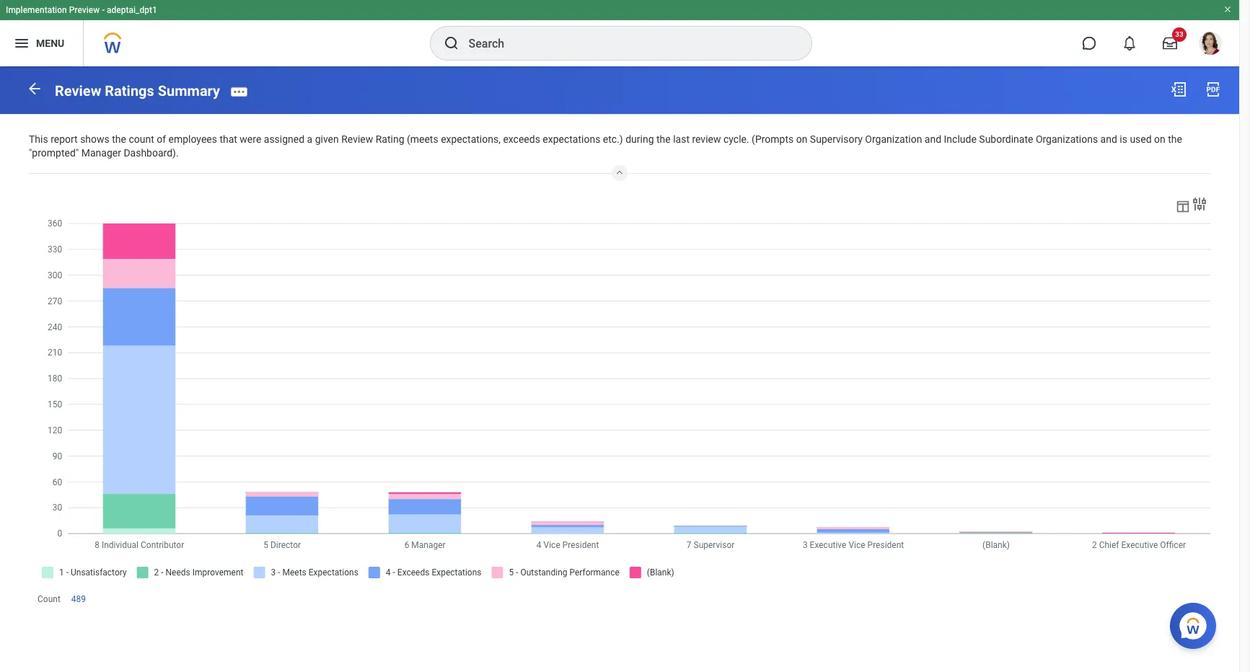 Task type: locate. For each thing, give the bounding box(es) containing it.
count
[[129, 133, 154, 145]]

"prompted"
[[29, 147, 79, 159]]

on right (prompts
[[797, 133, 808, 145]]

summary
[[158, 82, 220, 99]]

menu button
[[0, 20, 83, 66]]

during
[[626, 133, 654, 145]]

and left is
[[1101, 133, 1118, 145]]

last
[[673, 133, 690, 145]]

inbox large image
[[1163, 36, 1178, 51]]

adeptai_dpt1
[[107, 5, 157, 15]]

2 the from the left
[[657, 133, 671, 145]]

1 horizontal spatial and
[[1101, 133, 1118, 145]]

489 button
[[71, 594, 88, 606]]

489
[[71, 595, 86, 605]]

2 on from the left
[[1155, 133, 1166, 145]]

employees
[[169, 133, 217, 145]]

review right previous page icon
[[55, 82, 101, 99]]

configure and view chart data image
[[1192, 196, 1209, 213], [1176, 198, 1192, 214]]

-
[[102, 5, 105, 15]]

expectations,
[[441, 133, 501, 145]]

3 the from the left
[[1169, 133, 1183, 145]]

1 horizontal spatial on
[[1155, 133, 1166, 145]]

0 horizontal spatial and
[[925, 133, 942, 145]]

that
[[220, 133, 237, 145]]

33 button
[[1155, 27, 1187, 59]]

(meets
[[407, 133, 439, 145]]

review right given
[[342, 133, 373, 145]]

notifications large image
[[1123, 36, 1137, 51]]

0 horizontal spatial the
[[112, 133, 126, 145]]

and left 'include'
[[925, 133, 942, 145]]

were
[[240, 133, 261, 145]]

1 vertical spatial review
[[342, 133, 373, 145]]

preview
[[69, 5, 100, 15]]

given
[[315, 133, 339, 145]]

the
[[112, 133, 126, 145], [657, 133, 671, 145], [1169, 133, 1183, 145]]

profile logan mcneil image
[[1200, 32, 1223, 58]]

assigned
[[264, 133, 305, 145]]

chevron up image
[[611, 165, 629, 177]]

on right the used
[[1155, 133, 1166, 145]]

0 vertical spatial review
[[55, 82, 101, 99]]

justify image
[[13, 35, 30, 52]]

1 horizontal spatial review
[[342, 133, 373, 145]]

review
[[692, 133, 721, 145]]

previous page image
[[26, 80, 43, 97]]

rating
[[376, 133, 405, 145]]

supervisory
[[810, 133, 863, 145]]

and
[[925, 133, 942, 145], [1101, 133, 1118, 145]]

on
[[797, 133, 808, 145], [1155, 133, 1166, 145]]

the left the count
[[112, 133, 126, 145]]

Search Workday  search field
[[469, 27, 782, 59]]

the right the used
[[1169, 133, 1183, 145]]

2 horizontal spatial the
[[1169, 133, 1183, 145]]

exceeds
[[503, 133, 540, 145]]

review
[[55, 82, 101, 99], [342, 133, 373, 145]]

menu banner
[[0, 0, 1240, 66]]

0 horizontal spatial on
[[797, 133, 808, 145]]

review ratings summary link
[[55, 82, 220, 99]]

1 horizontal spatial the
[[657, 133, 671, 145]]

the left last
[[657, 133, 671, 145]]

0 horizontal spatial review
[[55, 82, 101, 99]]

1 the from the left
[[112, 133, 126, 145]]

2 and from the left
[[1101, 133, 1118, 145]]



Task type: vqa. For each thing, say whether or not it's contained in the screenshot.
Day
no



Task type: describe. For each thing, give the bounding box(es) containing it.
subordinate
[[980, 133, 1034, 145]]

menu
[[36, 37, 64, 49]]

count
[[38, 595, 60, 605]]

this report shows the count of employees that were assigned a given review rating (meets expectations, exceeds expectations etc.) during the last review cycle. (prompts on supervisory organization and include subordinate organizations and is used on the "prompted" manager dashboard).
[[29, 133, 1185, 159]]

1 on from the left
[[797, 133, 808, 145]]

organizations
[[1036, 133, 1099, 145]]

review ratings summary
[[55, 82, 220, 99]]

review inside this report shows the count of employees that were assigned a given review rating (meets expectations, exceeds expectations etc.) during the last review cycle. (prompts on supervisory organization and include subordinate organizations and is used on the "prompted" manager dashboard).
[[342, 133, 373, 145]]

ratings
[[105, 82, 154, 99]]

shows
[[80, 133, 110, 145]]

include
[[944, 133, 977, 145]]

this
[[29, 133, 48, 145]]

a
[[307, 133, 313, 145]]

implementation
[[6, 5, 67, 15]]

organization
[[866, 133, 923, 145]]

is
[[1120, 133, 1128, 145]]

cycle.
[[724, 133, 750, 145]]

report
[[51, 133, 78, 145]]

used
[[1130, 133, 1152, 145]]

search image
[[443, 35, 460, 52]]

1 and from the left
[[925, 133, 942, 145]]

export to excel image
[[1171, 81, 1188, 98]]

dashboard).
[[124, 147, 179, 159]]

(prompts
[[752, 133, 794, 145]]

view printable version (pdf) image
[[1205, 81, 1223, 98]]

33
[[1176, 30, 1184, 38]]

review ratings summary main content
[[0, 66, 1240, 636]]

implementation preview -   adeptai_dpt1
[[6, 5, 157, 15]]

of
[[157, 133, 166, 145]]

manager
[[81, 147, 121, 159]]

etc.)
[[603, 133, 623, 145]]

close environment banner image
[[1224, 5, 1233, 14]]

expectations
[[543, 133, 601, 145]]



